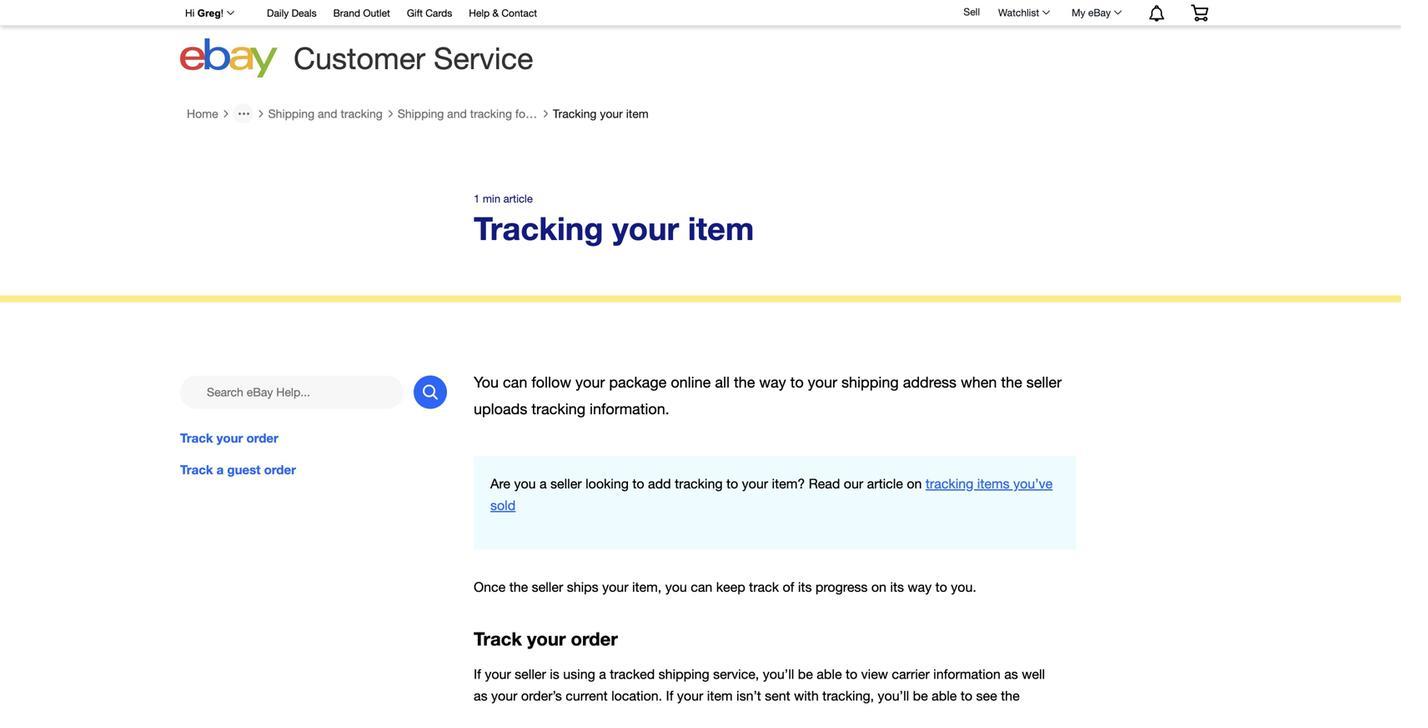 Task type: locate. For each thing, give the bounding box(es) containing it.
1 horizontal spatial track your order
[[474, 628, 618, 650]]

shipping inside 'link'
[[268, 107, 315, 120]]

0 vertical spatial order
[[247, 431, 279, 446]]

0 horizontal spatial shipping
[[659, 667, 710, 682]]

1 horizontal spatial on
[[907, 476, 922, 492]]

seller
[[1027, 374, 1062, 391], [551, 476, 582, 492], [532, 580, 563, 595], [515, 667, 546, 682]]

greg
[[197, 8, 221, 19]]

min
[[483, 192, 501, 205]]

and inside 'link'
[[318, 107, 338, 120]]

1 vertical spatial shipping
[[659, 667, 710, 682]]

0 vertical spatial if
[[474, 667, 481, 682]]

1 vertical spatial you
[[666, 580, 687, 595]]

able up tracking,
[[817, 667, 842, 682]]

shipping
[[842, 374, 899, 391], [659, 667, 710, 682]]

tracking inside you can follow your package online all the way to your shipping address when the seller uploads tracking information.
[[532, 401, 586, 418]]

contact
[[502, 7, 537, 19]]

1 horizontal spatial you'll
[[878, 689, 910, 704]]

track down once
[[474, 628, 522, 650]]

way
[[760, 374, 787, 391], [908, 580, 932, 595]]

a
[[217, 463, 224, 478], [540, 476, 547, 492], [599, 667, 606, 682]]

daily
[[267, 7, 289, 19]]

item? read
[[772, 476, 841, 492]]

guest
[[227, 463, 261, 478]]

0 vertical spatial able
[[817, 667, 842, 682]]

1 horizontal spatial be
[[913, 689, 928, 704]]

be down the carrier
[[913, 689, 928, 704]]

0 vertical spatial you'll
[[763, 667, 795, 682]]

shipping inside if your seller is using a tracked shipping service, you'll be able to view carrier information as well as your order's current location. if your item isn't sent with tracking, you'll be able to see th
[[659, 667, 710, 682]]

be up with
[[798, 667, 813, 682]]

0 vertical spatial on
[[907, 476, 922, 492]]

view
[[862, 667, 889, 682]]

tracking inside tracking items you've sold
[[926, 476, 974, 492]]

1 vertical spatial item
[[688, 209, 755, 247]]

1 horizontal spatial its
[[891, 580, 904, 595]]

with
[[794, 689, 819, 704]]

1 horizontal spatial way
[[908, 580, 932, 595]]

1 vertical spatial way
[[908, 580, 932, 595]]

seller right when
[[1027, 374, 1062, 391]]

order
[[247, 431, 279, 446], [264, 463, 296, 478], [571, 628, 618, 650]]

0 vertical spatial you
[[514, 476, 536, 492]]

tracking right add
[[675, 476, 723, 492]]

1 horizontal spatial shipping
[[398, 107, 444, 120]]

track your order
[[180, 431, 279, 446], [474, 628, 618, 650]]

track for track your order link
[[180, 431, 213, 446]]

0 horizontal spatial its
[[798, 580, 812, 595]]

of
[[783, 580, 795, 595]]

order up using
[[571, 628, 618, 650]]

0 horizontal spatial shipping
[[268, 107, 315, 120]]

current
[[566, 689, 608, 704]]

1 vertical spatial you'll
[[878, 689, 910, 704]]

you'll down the carrier
[[878, 689, 910, 704]]

article right "our"
[[867, 476, 904, 492]]

order right "guest"
[[264, 463, 296, 478]]

0 horizontal spatial on
[[872, 580, 887, 595]]

track your order up is
[[474, 628, 618, 650]]

if
[[474, 667, 481, 682], [666, 689, 674, 704]]

0 horizontal spatial able
[[817, 667, 842, 682]]

you right item, on the bottom left of the page
[[666, 580, 687, 595]]

can
[[503, 374, 528, 391], [691, 580, 713, 595]]

0 vertical spatial track
[[180, 431, 213, 446]]

2 and from the left
[[447, 107, 467, 120]]

tracking items you've sold link
[[491, 476, 1053, 513]]

1 vertical spatial on
[[872, 580, 887, 595]]

its
[[798, 580, 812, 595], [891, 580, 904, 595]]

tracking,
[[823, 689, 875, 704]]

looking
[[586, 476, 629, 492]]

customer
[[294, 40, 426, 76]]

hi greg !
[[185, 8, 224, 19]]

0 vertical spatial article
[[504, 192, 533, 205]]

shipping left address at the bottom right
[[842, 374, 899, 391]]

seller inside you can follow your package online all the way to your shipping address when the seller uploads tracking information.
[[1027, 374, 1062, 391]]

tracking left items
[[926, 476, 974, 492]]

tracking down the min
[[474, 209, 604, 247]]

0 vertical spatial can
[[503, 374, 528, 391]]

are
[[491, 476, 511, 492]]

its right "of"
[[798, 580, 812, 595]]

and down service
[[447, 107, 467, 120]]

able down information on the bottom right of the page
[[932, 689, 957, 704]]

the right once
[[510, 580, 528, 595]]

brand
[[333, 7, 360, 19]]

help
[[469, 7, 490, 19]]

and
[[318, 107, 338, 120], [447, 107, 467, 120]]

deals
[[292, 7, 317, 19]]

1 horizontal spatial if
[[666, 689, 674, 704]]

you
[[514, 476, 536, 492], [666, 580, 687, 595]]

you'll
[[763, 667, 795, 682], [878, 689, 910, 704]]

you right the are
[[514, 476, 536, 492]]

service
[[434, 40, 533, 76]]

1 horizontal spatial shipping
[[842, 374, 899, 391]]

a left "guest"
[[217, 463, 224, 478]]

once the seller ships your item, you can keep track of its progress on its way to you.
[[474, 580, 977, 595]]

0 horizontal spatial the
[[510, 580, 528, 595]]

1 horizontal spatial article
[[867, 476, 904, 492]]

to
[[791, 374, 804, 391], [633, 476, 645, 492], [727, 476, 739, 492], [936, 580, 948, 595], [846, 667, 858, 682], [961, 689, 973, 704]]

track up the track a guest order
[[180, 431, 213, 446]]

track
[[180, 431, 213, 446], [180, 463, 213, 478], [474, 628, 522, 650]]

tracking
[[553, 107, 597, 120], [474, 209, 604, 247]]

shipping right tracked
[[659, 667, 710, 682]]

0 horizontal spatial if
[[474, 667, 481, 682]]

using
[[563, 667, 596, 682]]

progress
[[816, 580, 868, 595]]

0 vertical spatial shipping
[[842, 374, 899, 391]]

1 vertical spatial be
[[913, 689, 928, 704]]

be
[[798, 667, 813, 682], [913, 689, 928, 704]]

can left keep
[[691, 580, 713, 595]]

the right all
[[734, 374, 755, 391]]

1 its from the left
[[798, 580, 812, 595]]

0 horizontal spatial a
[[217, 463, 224, 478]]

1 vertical spatial can
[[691, 580, 713, 595]]

you can follow your package online all the way to your shipping address when the seller uploads tracking information.
[[474, 374, 1062, 418]]

seller left is
[[515, 667, 546, 682]]

0 horizontal spatial you
[[514, 476, 536, 492]]

1 and from the left
[[318, 107, 338, 120]]

if right location.
[[666, 689, 674, 704]]

2 horizontal spatial a
[[599, 667, 606, 682]]

on for progress
[[872, 580, 887, 595]]

can right you
[[503, 374, 528, 391]]

see
[[977, 689, 998, 704]]

1 vertical spatial able
[[932, 689, 957, 704]]

0 horizontal spatial track your order
[[180, 431, 279, 446]]

0 horizontal spatial article
[[504, 192, 533, 205]]

item,
[[632, 580, 662, 595]]

tracking down follow
[[532, 401, 586, 418]]

order's
[[521, 689, 562, 704]]

shipping and tracking for buyers
[[398, 107, 568, 120]]

way right all
[[760, 374, 787, 391]]

0 vertical spatial way
[[760, 374, 787, 391]]

location.
[[612, 689, 663, 704]]

as
[[1005, 667, 1019, 682]]

customer service
[[294, 40, 533, 76]]

0 vertical spatial track your order
[[180, 431, 279, 446]]

tracking
[[341, 107, 383, 120], [470, 107, 512, 120], [532, 401, 586, 418], [675, 476, 723, 492], [926, 476, 974, 492]]

if up as your
[[474, 667, 481, 682]]

all
[[715, 374, 730, 391]]

1 horizontal spatial able
[[932, 689, 957, 704]]

tracking down "customer"
[[341, 107, 383, 120]]

shipping and tracking for buyers link
[[398, 107, 568, 121]]

gift
[[407, 7, 423, 19]]

item inside 1 min article tracking your item
[[688, 209, 755, 247]]

way left you.
[[908, 580, 932, 595]]

and down "customer"
[[318, 107, 338, 120]]

1 shipping from the left
[[268, 107, 315, 120]]

track left "guest"
[[180, 463, 213, 478]]

2 vertical spatial item
[[707, 689, 733, 704]]

0 horizontal spatial can
[[503, 374, 528, 391]]

2 shipping from the left
[[398, 107, 444, 120]]

your inside 1 min article tracking your item
[[613, 209, 679, 247]]

shipping
[[268, 107, 315, 120], [398, 107, 444, 120]]

you'll up sent
[[763, 667, 795, 682]]

track for track a guest order link
[[180, 463, 213, 478]]

your shopping cart image
[[1191, 4, 1210, 21]]

1 vertical spatial tracking
[[474, 209, 604, 247]]

tracking right for
[[553, 107, 597, 120]]

if your seller is using a tracked shipping service, you'll be able to view carrier information as well as your order's current location. if your item isn't sent with tracking, you'll be able to see th
[[474, 667, 1046, 707]]

to right all
[[791, 374, 804, 391]]

to right add
[[727, 476, 739, 492]]

a right the are
[[540, 476, 547, 492]]

on
[[907, 476, 922, 492], [872, 580, 887, 595]]

0 horizontal spatial way
[[760, 374, 787, 391]]

article right the min
[[504, 192, 533, 205]]

1 horizontal spatial you
[[666, 580, 687, 595]]

article
[[504, 192, 533, 205], [867, 476, 904, 492]]

the right when
[[1002, 374, 1023, 391]]

order up "guest"
[[247, 431, 279, 446]]

0 horizontal spatial and
[[318, 107, 338, 120]]

item
[[626, 107, 649, 120], [688, 209, 755, 247], [707, 689, 733, 704]]

and for shipping and tracking
[[318, 107, 338, 120]]

1 vertical spatial article
[[867, 476, 904, 492]]

on right "our"
[[907, 476, 922, 492]]

on right progress at the bottom right of page
[[872, 580, 887, 595]]

1 vertical spatial track
[[180, 463, 213, 478]]

shipping inside you can follow your package online all the way to your shipping address when the seller uploads tracking information.
[[842, 374, 899, 391]]

0 vertical spatial item
[[626, 107, 649, 120]]

1 horizontal spatial and
[[447, 107, 467, 120]]

1
[[474, 192, 480, 205]]

isn't
[[737, 689, 762, 704]]

track your order up the track a guest order
[[180, 431, 279, 446]]

address
[[903, 374, 957, 391]]

its right progress at the bottom right of page
[[891, 580, 904, 595]]

able
[[817, 667, 842, 682], [932, 689, 957, 704]]

is
[[550, 667, 560, 682]]

a right using
[[599, 667, 606, 682]]

0 vertical spatial be
[[798, 667, 813, 682]]

1 vertical spatial order
[[264, 463, 296, 478]]

tracking your item main content
[[0, 97, 1402, 707]]

cards
[[426, 7, 452, 19]]

1 vertical spatial track your order
[[474, 628, 618, 650]]

my ebay link
[[1063, 3, 1130, 23]]



Task type: vqa. For each thing, say whether or not it's contained in the screenshot.
AND
yes



Task type: describe. For each thing, give the bounding box(es) containing it.
to inside you can follow your package online all the way to your shipping address when the seller uploads tracking information.
[[791, 374, 804, 391]]

tracking inside 1 min article tracking your item
[[474, 209, 604, 247]]

home
[[187, 107, 218, 120]]

items
[[978, 476, 1010, 492]]

online
[[671, 374, 711, 391]]

buyers
[[533, 107, 568, 120]]

my
[[1072, 7, 1086, 18]]

once
[[474, 580, 506, 595]]

&
[[493, 7, 499, 19]]

!
[[221, 8, 224, 19]]

gift cards link
[[407, 5, 452, 23]]

to left see
[[961, 689, 973, 704]]

track a guest order link
[[180, 461, 447, 480]]

tracking your item
[[553, 107, 649, 120]]

item inside if your seller is using a tracked shipping service, you'll be able to view carrier information as well as your order's current location. if your item isn't sent with tracking, you'll be able to see th
[[707, 689, 733, 704]]

1 min article tracking your item
[[474, 192, 755, 247]]

sent
[[765, 689, 791, 704]]

tracking left for
[[470, 107, 512, 120]]

track
[[749, 580, 779, 595]]

our
[[844, 476, 864, 492]]

well
[[1022, 667, 1046, 682]]

1 horizontal spatial a
[[540, 476, 547, 492]]

way inside you can follow your package online all the way to your shipping address when the seller uploads tracking information.
[[760, 374, 787, 391]]

tracking inside 'link'
[[341, 107, 383, 120]]

help & contact
[[469, 7, 537, 19]]

hi
[[185, 8, 195, 19]]

Search eBay Help... text field
[[180, 376, 404, 409]]

and for shipping and tracking for buyers
[[447, 107, 467, 120]]

gift cards
[[407, 7, 452, 19]]

keep
[[717, 580, 746, 595]]

sold
[[491, 498, 516, 513]]

brand outlet link
[[333, 5, 390, 23]]

0 vertical spatial tracking
[[553, 107, 597, 120]]

add
[[648, 476, 671, 492]]

service,
[[714, 667, 760, 682]]

to left add
[[633, 476, 645, 492]]

follow
[[532, 374, 572, 391]]

daily deals link
[[267, 5, 317, 23]]

watchlist link
[[990, 3, 1058, 23]]

2 horizontal spatial the
[[1002, 374, 1023, 391]]

sell
[[964, 6, 980, 18]]

ships
[[567, 580, 599, 595]]

seller inside if your seller is using a tracked shipping service, you'll be able to view carrier information as well as your order's current location. if your item isn't sent with tracking, you'll be able to see th
[[515, 667, 546, 682]]

tracked
[[610, 667, 655, 682]]

for
[[516, 107, 530, 120]]

shipping and tracking
[[268, 107, 383, 120]]

help & contact link
[[469, 5, 537, 23]]

you've
[[1014, 476, 1053, 492]]

account navigation
[[176, 0, 1222, 26]]

to up tracking,
[[846, 667, 858, 682]]

1 horizontal spatial the
[[734, 374, 755, 391]]

can inside you can follow your package online all the way to your shipping address when the seller uploads tracking information.
[[503, 374, 528, 391]]

daily deals
[[267, 7, 317, 19]]

customer service banner
[[176, 0, 1222, 83]]

a inside if your seller is using a tracked shipping service, you'll be able to view carrier information as well as your order's current location. if your item isn't sent with tracking, you'll be able to see th
[[599, 667, 606, 682]]

are you a seller looking to add tracking to your item? read our article on
[[491, 476, 926, 492]]

uploads
[[474, 401, 528, 418]]

0 horizontal spatial be
[[798, 667, 813, 682]]

package
[[609, 374, 667, 391]]

1 horizontal spatial can
[[691, 580, 713, 595]]

2 vertical spatial track
[[474, 628, 522, 650]]

2 its from the left
[[891, 580, 904, 595]]

tracking items you've sold
[[491, 476, 1053, 513]]

as your
[[474, 689, 518, 704]]

shipping for shipping and tracking for buyers
[[398, 107, 444, 120]]

2 vertical spatial order
[[571, 628, 618, 650]]

outlet
[[363, 7, 390, 19]]

watchlist
[[999, 7, 1040, 18]]

tracking your item link
[[553, 107, 649, 121]]

shipping for shipping and tracking
[[268, 107, 315, 120]]

information
[[934, 667, 1001, 682]]

track your order link
[[180, 429, 447, 448]]

seller left looking
[[551, 476, 582, 492]]

shipping and tracking link
[[268, 107, 383, 121]]

carrier
[[892, 667, 930, 682]]

ebay
[[1089, 7, 1111, 18]]

you
[[474, 374, 499, 391]]

home link
[[187, 107, 218, 121]]

seller left ships
[[532, 580, 563, 595]]

0 horizontal spatial you'll
[[763, 667, 795, 682]]

you.
[[951, 580, 977, 595]]

on for article
[[907, 476, 922, 492]]

when
[[961, 374, 997, 391]]

article inside 1 min article tracking your item
[[504, 192, 533, 205]]

brand outlet
[[333, 7, 390, 19]]

1 vertical spatial if
[[666, 689, 674, 704]]

sell link
[[957, 6, 988, 18]]

track a guest order
[[180, 463, 296, 478]]

to left you.
[[936, 580, 948, 595]]

my ebay
[[1072, 7, 1111, 18]]

information.
[[590, 401, 670, 418]]



